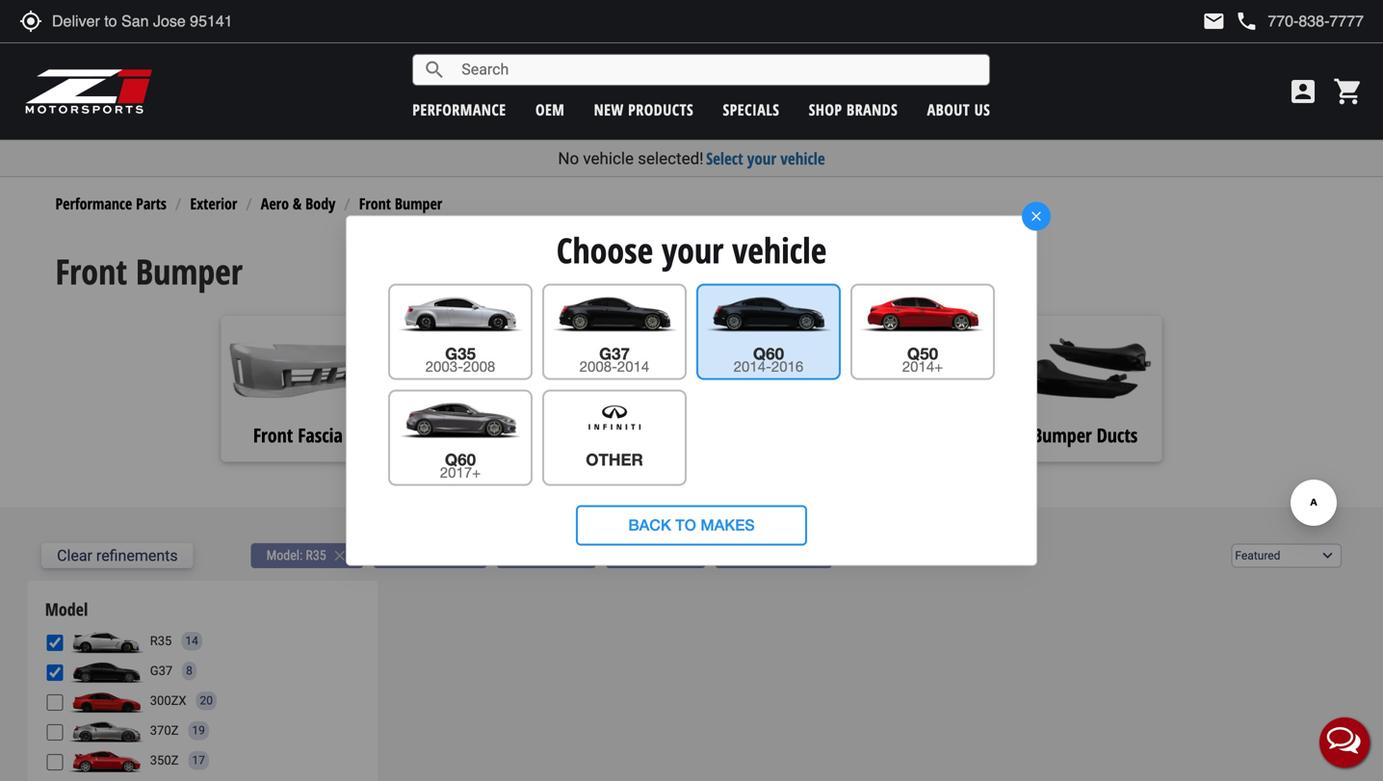 Task type: describe. For each thing, give the bounding box(es) containing it.
1 vertical spatial front bumper
[[55, 248, 243, 295]]

select your vehicle link
[[706, 147, 825, 170]]

Search search field
[[446, 55, 990, 85]]

close for model: r35 close
[[331, 547, 348, 564]]

phone link
[[1236, 10, 1364, 33]]

1 vertical spatial front
[[55, 248, 127, 295]]

19
[[192, 724, 205, 738]]

q50
[[908, 344, 938, 363]]

vehicle down shop
[[781, 147, 825, 170]]

2003-
[[426, 358, 463, 375]]

model: for model: r35 close
[[267, 548, 303, 563]]

1 horizontal spatial front bumper
[[359, 193, 442, 214]]

g37 inside model: g37 close
[[428, 548, 450, 563]]

8
[[186, 664, 193, 678]]

exterior
[[190, 193, 237, 214]]

account_box link
[[1283, 76, 1324, 107]]

2008
[[463, 358, 495, 375]]

model: r35 close
[[267, 547, 348, 564]]

300zx
[[150, 694, 186, 708]]

close for model: g37 close
[[454, 547, 472, 564]]

new products
[[594, 99, 694, 120]]

shopping_cart
[[1333, 76, 1364, 107]]

rating: 5 close
[[622, 547, 690, 564]]

5
[[662, 548, 668, 563]]

body
[[306, 193, 336, 214]]

about us link
[[927, 99, 991, 120]]

performance
[[413, 99, 506, 120]]

select
[[706, 147, 743, 170]]

my_location
[[19, 10, 42, 33]]

back to makes
[[629, 516, 755, 534]]

oem
[[536, 99, 565, 120]]

2016
[[772, 358, 804, 375]]

100
[[775, 548, 795, 563]]

2014-
[[734, 358, 772, 375]]

0 vertical spatial your
[[747, 147, 777, 170]]

17
[[192, 754, 205, 768]]

q60 for q60 2017+
[[445, 450, 476, 469]]

1 vertical spatial your
[[662, 226, 724, 274]]

selected!
[[638, 149, 704, 168]]

infiniti g37 coupe sedan convertible v36 cv36 hv36 skyline 2008 2009 2010 2011 2012 2013 3.7l vq37vhr z1 motorsports image
[[68, 659, 145, 684]]

z1 motorsports logo image
[[24, 67, 154, 116]]

other
[[586, 450, 643, 469]]

close for rating: 4 close
[[564, 547, 581, 564]]

20
[[200, 694, 213, 708]]

mail link
[[1203, 10, 1226, 33]]

aero & body
[[261, 193, 336, 214]]

clear refinements
[[57, 547, 178, 565]]

2008-
[[580, 358, 617, 375]]

about us
[[927, 99, 991, 120]]

clear
[[57, 547, 92, 565]]

2017+
[[440, 464, 481, 481]]

1 vertical spatial r35
[[150, 634, 172, 648]]

price: ≤ 100 close
[[731, 547, 817, 564]]

q60 for q60 2014-2016
[[753, 344, 784, 363]]

q50 2014+
[[903, 344, 943, 375]]

shop
[[809, 99, 843, 120]]

makes
[[701, 516, 755, 534]]

14
[[185, 635, 198, 648]]

r35 inside model: r35 close
[[306, 548, 326, 563]]

g35
[[445, 344, 476, 363]]

phone
[[1236, 10, 1259, 33]]

oem link
[[536, 99, 565, 120]]

g37 for g37
[[150, 664, 173, 678]]

aero
[[261, 193, 289, 214]]

nissan 300zx z32 1990 1991 1992 1993 1994 1995 1996 vg30dett vg30de twin turbo non turbo z1 motorsports image
[[68, 689, 145, 714]]

price:
[[731, 548, 761, 563]]

4
[[552, 548, 559, 563]]

&
[[293, 193, 302, 214]]



Task type: vqa. For each thing, say whether or not it's contained in the screenshot.
'through' to the right
no



Task type: locate. For each thing, give the bounding box(es) containing it.
products
[[628, 99, 694, 120]]

exterior link
[[190, 193, 237, 214]]

clear refinements button
[[42, 543, 193, 568]]

search
[[423, 58, 446, 81]]

nissan 370z z34 2009 2010 2011 2012 2013 2014 2015 2016 2017 2018 2019 3.7l vq37vhr vhr nismo z1 motorsports image
[[68, 718, 145, 744]]

to
[[676, 516, 696, 534]]

2 rating: from the left
[[622, 548, 659, 563]]

your
[[747, 147, 777, 170], [662, 226, 724, 274]]

about
[[927, 99, 970, 120]]

g37 up infiniti logo emblem logo
[[599, 344, 630, 363]]

front down performance
[[55, 248, 127, 295]]

close down 2017+
[[454, 547, 472, 564]]

rating: inside rating: 5 close
[[622, 548, 659, 563]]

g37
[[599, 344, 630, 363], [428, 548, 450, 563], [150, 664, 173, 678]]

new products link
[[594, 99, 694, 120]]

close left model: g37 close
[[331, 547, 348, 564]]

model:
[[267, 548, 303, 563], [389, 548, 425, 563]]

0 horizontal spatial g37
[[150, 664, 173, 678]]

2014+
[[903, 358, 943, 375]]

us
[[975, 99, 991, 120]]

infiniti logo emblem logo image
[[581, 397, 648, 439]]

front bumper link
[[359, 193, 442, 214]]

350z
[[150, 753, 179, 768]]

nissan 350z z33 2003 2004 2005 2006 2007 2008 2009 vq35de 3.5l revup rev up vq35hr nismo z1 motorsports image
[[68, 748, 145, 773]]

1 horizontal spatial g37
[[428, 548, 450, 563]]

rating: left 5
[[622, 548, 659, 563]]

g37 2008-2014
[[580, 344, 650, 375]]

specials link
[[723, 99, 780, 120]]

q60 inside q60 2014-2016
[[753, 344, 784, 363]]

1 rating: from the left
[[512, 548, 549, 563]]

model: g37 close
[[389, 547, 472, 564]]

0 horizontal spatial front
[[55, 248, 127, 295]]

front bumper right body
[[359, 193, 442, 214]]

0 horizontal spatial bumper
[[136, 248, 243, 295]]

rating: left 4
[[512, 548, 549, 563]]

0 vertical spatial q60
[[753, 344, 784, 363]]

no vehicle selected! select your vehicle
[[558, 147, 825, 170]]

1 vertical spatial q60
[[445, 450, 476, 469]]

0 vertical spatial bumper
[[395, 193, 442, 214]]

mail
[[1203, 10, 1226, 33]]

choose your vehicle
[[557, 226, 827, 274]]

1 vertical spatial bumper
[[136, 248, 243, 295]]

your right choose
[[662, 226, 724, 274]]

1 horizontal spatial q60
[[753, 344, 784, 363]]

None checkbox
[[47, 725, 63, 741]]

front right body
[[359, 193, 391, 214]]

r35
[[306, 548, 326, 563], [150, 634, 172, 648]]

370z
[[150, 724, 179, 738]]

back
[[629, 516, 671, 534]]

0 vertical spatial front
[[359, 193, 391, 214]]

1 close from the left
[[331, 547, 348, 564]]

parts
[[136, 193, 167, 214]]

2 vertical spatial g37
[[150, 664, 173, 678]]

rating: for rating: 4 close
[[512, 548, 549, 563]]

close right 4
[[564, 547, 581, 564]]

2 model: from the left
[[389, 548, 425, 563]]

close right 100
[[800, 547, 817, 564]]

vehicle down select your vehicle link
[[732, 226, 827, 274]]

close for rating: 5 close
[[673, 547, 690, 564]]

account_box
[[1288, 76, 1319, 107]]

0 horizontal spatial q60
[[445, 450, 476, 469]]

0 vertical spatial r35
[[306, 548, 326, 563]]

shopping_cart link
[[1329, 76, 1364, 107]]

front bumper down parts
[[55, 248, 243, 295]]

1 horizontal spatial rating:
[[622, 548, 659, 563]]

rating: for rating: 5 close
[[622, 548, 659, 563]]

rating: inside rating: 4 close
[[512, 548, 549, 563]]

no
[[558, 149, 579, 168]]

q60 2014-2016
[[734, 344, 804, 375]]

1 horizontal spatial front
[[359, 193, 391, 214]]

mail phone
[[1203, 10, 1259, 33]]

2 horizontal spatial g37
[[599, 344, 630, 363]]

1 horizontal spatial r35
[[306, 548, 326, 563]]

None checkbox
[[47, 635, 63, 652], [47, 665, 63, 681], [47, 695, 63, 711], [47, 755, 63, 771], [47, 635, 63, 652], [47, 665, 63, 681], [47, 695, 63, 711], [47, 755, 63, 771]]

close right 5
[[673, 547, 690, 564]]

rating:
[[512, 548, 549, 563], [622, 548, 659, 563]]

1 horizontal spatial your
[[747, 147, 777, 170]]

4 close from the left
[[673, 547, 690, 564]]

bumper
[[395, 193, 442, 214], [136, 248, 243, 295]]

shop brands
[[809, 99, 898, 120]]

vehicle inside no vehicle selected! select your vehicle
[[583, 149, 634, 168]]

model: for model: g37 close
[[389, 548, 425, 563]]

0 horizontal spatial front bumper
[[55, 248, 243, 295]]

q60
[[753, 344, 784, 363], [445, 450, 476, 469]]

refinements
[[96, 547, 178, 565]]

0 horizontal spatial model:
[[267, 548, 303, 563]]

performance parts link
[[55, 193, 167, 214]]

model
[[45, 598, 88, 621]]

q60 inside q60 2017+
[[445, 450, 476, 469]]

back to makes button
[[576, 505, 807, 546]]

0 horizontal spatial your
[[662, 226, 724, 274]]

3 close from the left
[[564, 547, 581, 564]]

g37 for g37 2008-2014
[[599, 344, 630, 363]]

choose
[[557, 226, 653, 274]]

0 vertical spatial g37
[[599, 344, 630, 363]]

q60 2017+
[[440, 450, 481, 481]]

performance
[[55, 193, 132, 214]]

g37 left '8'
[[150, 664, 173, 678]]

front bumper
[[359, 193, 442, 214], [55, 248, 243, 295]]

new
[[594, 99, 624, 120]]

1 vertical spatial g37
[[428, 548, 450, 563]]

0 horizontal spatial r35
[[150, 634, 172, 648]]

1 horizontal spatial bumper
[[395, 193, 442, 214]]

model: inside model: r35 close
[[267, 548, 303, 563]]

model: inside model: g37 close
[[389, 548, 425, 563]]

0 horizontal spatial rating:
[[512, 548, 549, 563]]

2014
[[617, 358, 650, 375]]

aero & body link
[[261, 193, 336, 214]]

≤
[[764, 548, 772, 563]]

g35 2003-2008
[[426, 344, 495, 375]]

vehicle right 'no'
[[583, 149, 634, 168]]

nissan r35 gtr gt-r awd twin turbo 2009 2010 2011 2012 2013 2014 2015 2016 2017 2018 2019 2020 vr38dett z1 motorsports image
[[68, 629, 145, 654]]

g37 inside g37 2008-2014
[[599, 344, 630, 363]]

shop brands link
[[809, 99, 898, 120]]

1 model: from the left
[[267, 548, 303, 563]]

performance link
[[413, 99, 506, 120]]

0 vertical spatial front bumper
[[359, 193, 442, 214]]

front
[[359, 193, 391, 214], [55, 248, 127, 295]]

rating: 4 close
[[512, 547, 581, 564]]

your right select
[[747, 147, 777, 170]]

2 close from the left
[[454, 547, 472, 564]]

performance parts
[[55, 193, 167, 214]]

vehicle
[[781, 147, 825, 170], [583, 149, 634, 168], [732, 226, 827, 274]]

g37 down 2017+
[[428, 548, 450, 563]]

5 close from the left
[[800, 547, 817, 564]]

specials
[[723, 99, 780, 120]]

close
[[331, 547, 348, 564], [454, 547, 472, 564], [564, 547, 581, 564], [673, 547, 690, 564], [800, 547, 817, 564]]

1 horizontal spatial model:
[[389, 548, 425, 563]]

brands
[[847, 99, 898, 120]]



